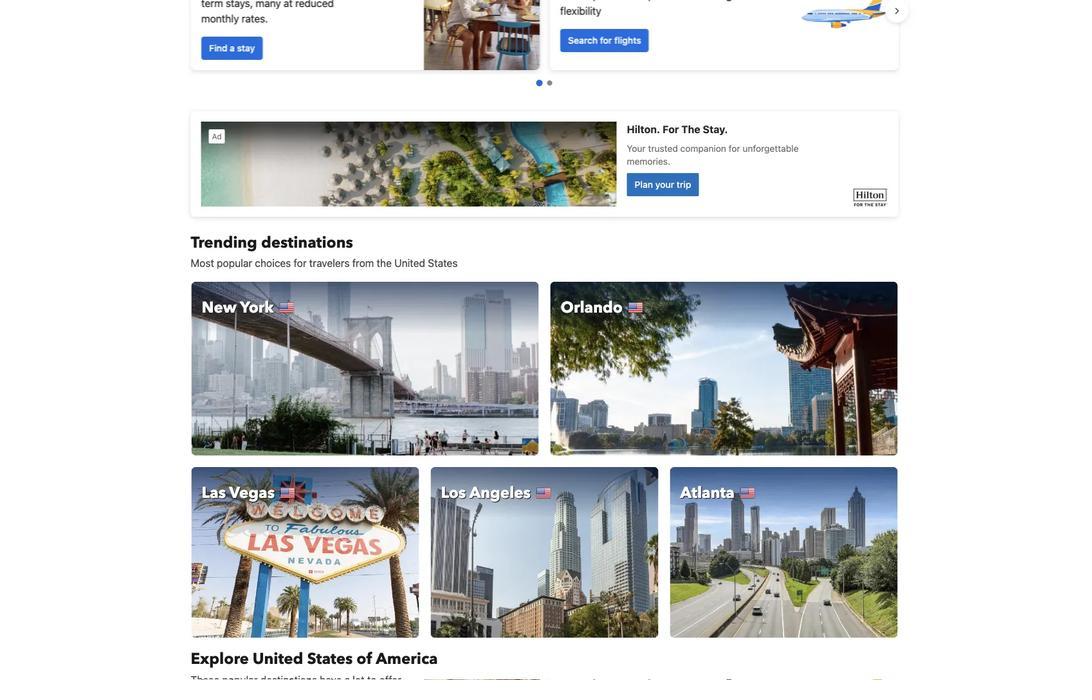 Task type: vqa. For each thing, say whether or not it's contained in the screenshot.
best to the bottom
no



Task type: describe. For each thing, give the bounding box(es) containing it.
angeles
[[470, 482, 531, 504]]

orlando link
[[550, 281, 899, 456]]

get inspired – compare and book flights with flexibility
[[560, 0, 769, 17]]

1 vertical spatial states
[[307, 649, 353, 670]]

states inside trending destinations most popular choices for travelers from the united states
[[428, 257, 458, 269]]

orlando
[[561, 297, 623, 318]]

choices
[[255, 257, 291, 269]]

get inspired – compare and book flights with flexibility region
[[181, 0, 909, 75]]

las vegas
[[202, 482, 275, 504]]

las vegas link
[[191, 467, 420, 639]]

vegas
[[229, 482, 275, 504]]

inspired
[[580, 0, 617, 2]]

0 horizontal spatial flights
[[614, 35, 641, 46]]

search for flights
[[568, 35, 641, 46]]

stay
[[237, 43, 255, 53]]

explore
[[191, 649, 249, 670]]

find a stay
[[209, 43, 255, 53]]

for inside get inspired – compare and book flights with flexibility region
[[600, 35, 612, 46]]

for inside trending destinations most popular choices for travelers from the united states
[[294, 257, 307, 269]]

search for flights link
[[560, 29, 649, 52]]

popular
[[217, 257, 252, 269]]

los angeles link
[[430, 467, 659, 639]]

find a stay link
[[201, 37, 262, 60]]

and
[[672, 0, 689, 2]]

atlanta link
[[670, 467, 899, 639]]

destinations
[[261, 232, 353, 253]]

trending destinations most popular choices for travelers from the united states
[[191, 232, 458, 269]]

with
[[749, 0, 769, 2]]



Task type: locate. For each thing, give the bounding box(es) containing it.
for right search
[[600, 35, 612, 46]]

explore united states of america
[[191, 649, 438, 670]]

1 vertical spatial united
[[253, 649, 303, 670]]

travelers
[[309, 257, 350, 269]]

a
[[229, 43, 234, 53]]

get
[[560, 0, 577, 2]]

new
[[202, 297, 237, 318]]

search
[[568, 35, 598, 46]]

las
[[202, 482, 226, 504]]

0 horizontal spatial states
[[307, 649, 353, 670]]

trending
[[191, 232, 257, 253]]

0 vertical spatial for
[[600, 35, 612, 46]]

los angeles
[[441, 482, 531, 504]]

flights
[[718, 0, 747, 2], [614, 35, 641, 46]]

flights down –
[[614, 35, 641, 46]]

–
[[619, 0, 625, 2]]

states left of
[[307, 649, 353, 670]]

0 vertical spatial flights
[[718, 0, 747, 2]]

1 vertical spatial flights
[[614, 35, 641, 46]]

united right the
[[395, 257, 425, 269]]

for down the destinations
[[294, 257, 307, 269]]

flights inside get inspired – compare and book flights with flexibility
[[718, 0, 747, 2]]

from
[[352, 257, 374, 269]]

new york
[[202, 297, 274, 318]]

flights left with
[[718, 0, 747, 2]]

of
[[357, 649, 372, 670]]

fly away to your dream vacation image
[[798, 0, 888, 56]]

find
[[209, 43, 227, 53]]

advertisement region
[[191, 111, 899, 217]]

states right the
[[428, 257, 458, 269]]

progress bar
[[536, 80, 552, 86]]

the
[[377, 257, 392, 269]]

1 horizontal spatial united
[[395, 257, 425, 269]]

united
[[395, 257, 425, 269], [253, 649, 303, 670]]

america
[[376, 649, 438, 670]]

compare
[[628, 0, 669, 2]]

new york link
[[191, 281, 540, 456]]

0 horizontal spatial for
[[294, 257, 307, 269]]

1 horizontal spatial states
[[428, 257, 458, 269]]

1 horizontal spatial flights
[[718, 0, 747, 2]]

los
[[441, 482, 466, 504]]

flexibility
[[560, 5, 601, 17]]

0 horizontal spatial united
[[253, 649, 303, 670]]

atlanta
[[681, 482, 735, 504]]

united inside trending destinations most popular choices for travelers from the united states
[[395, 257, 425, 269]]

most
[[191, 257, 214, 269]]

book
[[692, 0, 715, 2]]

1 vertical spatial for
[[294, 257, 307, 269]]

1 horizontal spatial for
[[600, 35, 612, 46]]

0 vertical spatial states
[[428, 257, 458, 269]]

for
[[600, 35, 612, 46], [294, 257, 307, 269]]

take your longest vacation yet image
[[424, 0, 540, 70]]

states
[[428, 257, 458, 269], [307, 649, 353, 670]]

0 vertical spatial united
[[395, 257, 425, 269]]

united right explore
[[253, 649, 303, 670]]

york
[[240, 297, 274, 318]]



